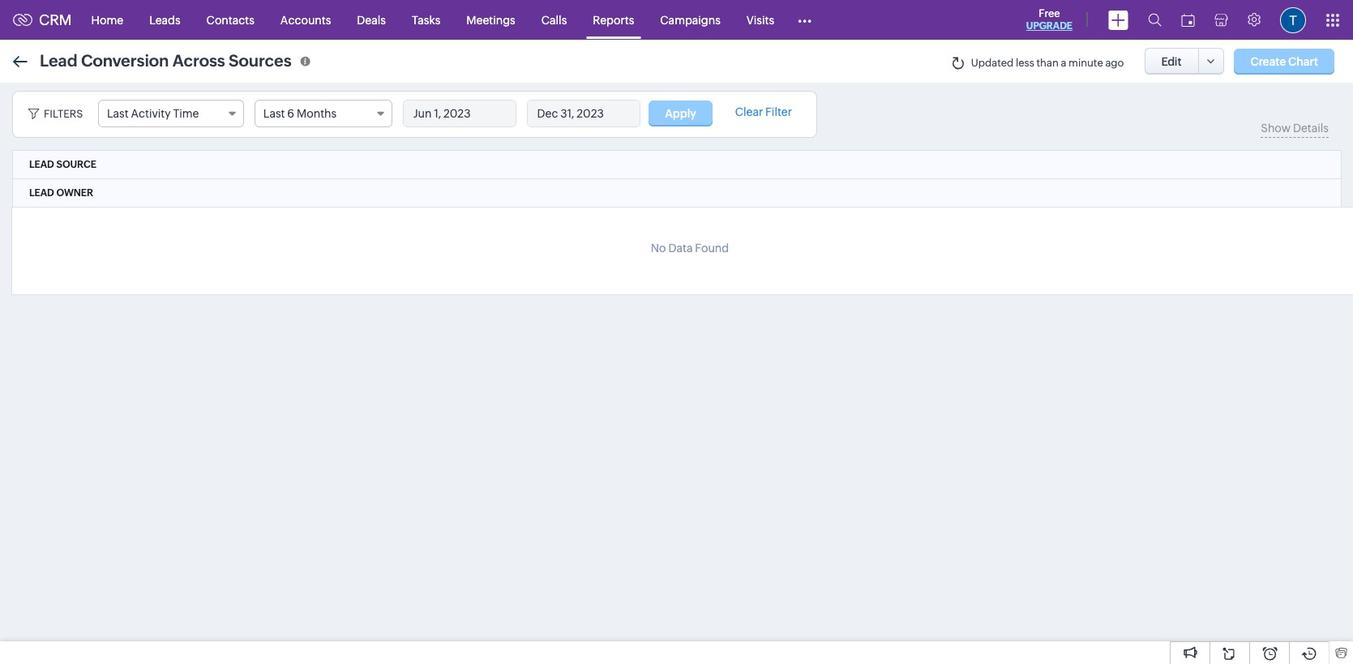 Task type: describe. For each thing, give the bounding box(es) containing it.
last for last 6 months
[[263, 107, 285, 120]]

no
[[651, 242, 666, 255]]

last for last activity time
[[107, 107, 129, 120]]

edit
[[1162, 55, 1182, 68]]

leads
[[149, 13, 181, 26]]

updated
[[971, 57, 1014, 69]]

visits link
[[734, 0, 788, 39]]

MMM D, YYYY text field
[[404, 101, 516, 127]]

Last 6 Months field
[[255, 100, 392, 127]]

deals link
[[344, 0, 399, 39]]

crm
[[39, 11, 72, 28]]

meetings link
[[454, 0, 529, 39]]

create chart button
[[1235, 48, 1335, 74]]

lead for lead conversion across sources
[[40, 51, 77, 69]]

search image
[[1148, 13, 1162, 27]]

crm link
[[13, 11, 72, 28]]

lead for lead source
[[29, 159, 54, 170]]

create
[[1251, 55, 1286, 68]]

calendar image
[[1182, 13, 1195, 26]]

reports link
[[580, 0, 647, 39]]

activity
[[131, 107, 171, 120]]

campaigns link
[[647, 0, 734, 39]]

meetings
[[467, 13, 516, 26]]

visits
[[747, 13, 775, 26]]

6
[[287, 107, 294, 120]]

home
[[91, 13, 123, 26]]

contacts
[[206, 13, 255, 26]]

updated less than a minute ago
[[971, 57, 1124, 69]]

create menu element
[[1099, 0, 1139, 39]]

a
[[1061, 57, 1067, 69]]

campaigns
[[660, 13, 721, 26]]

accounts
[[280, 13, 331, 26]]

create menu image
[[1109, 10, 1129, 30]]

last activity time
[[107, 107, 199, 120]]

calls
[[542, 13, 567, 26]]

lead owner
[[29, 187, 93, 199]]

search element
[[1139, 0, 1172, 40]]



Task type: vqa. For each thing, say whether or not it's contained in the screenshot.
Source
yes



Task type: locate. For each thing, give the bounding box(es) containing it.
deals
[[357, 13, 386, 26]]

than
[[1037, 57, 1059, 69]]

tasks
[[412, 13, 441, 26]]

last
[[107, 107, 129, 120], [263, 107, 285, 120]]

create chart
[[1251, 55, 1319, 68]]

last inside last 6 months field
[[263, 107, 285, 120]]

1 last from the left
[[107, 107, 129, 120]]

calls link
[[529, 0, 580, 39]]

lead source
[[29, 159, 96, 170]]

last left the 6
[[263, 107, 285, 120]]

less
[[1016, 57, 1035, 69]]

Other Modules field
[[788, 7, 822, 33]]

0 vertical spatial lead
[[40, 51, 77, 69]]

accounts link
[[268, 0, 344, 39]]

edit button
[[1145, 48, 1199, 75]]

MMM D, YYYY text field
[[528, 101, 640, 127]]

conversion
[[81, 51, 169, 69]]

0 horizontal spatial last
[[107, 107, 129, 120]]

source
[[56, 159, 96, 170]]

profile element
[[1271, 0, 1316, 39]]

free upgrade
[[1027, 7, 1073, 32]]

ago
[[1106, 57, 1124, 69]]

found
[[695, 242, 729, 255]]

clear
[[735, 105, 763, 118]]

lead conversion across sources
[[40, 51, 292, 69]]

1 horizontal spatial last
[[263, 107, 285, 120]]

Last Activity Time field
[[98, 100, 244, 127]]

filter
[[766, 105, 792, 118]]

profile image
[[1281, 7, 1307, 33]]

chart
[[1289, 55, 1319, 68]]

contacts link
[[194, 0, 268, 39]]

sources
[[229, 51, 292, 69]]

reports
[[593, 13, 634, 26]]

2 vertical spatial lead
[[29, 187, 54, 199]]

last inside last activity time field
[[107, 107, 129, 120]]

lead down crm
[[40, 51, 77, 69]]

home link
[[78, 0, 136, 39]]

upgrade
[[1027, 20, 1073, 32]]

lead for lead owner
[[29, 187, 54, 199]]

no data found
[[651, 242, 729, 255]]

filters
[[44, 108, 83, 120]]

lead
[[40, 51, 77, 69], [29, 159, 54, 170], [29, 187, 54, 199]]

last 6 months
[[263, 107, 337, 120]]

minute
[[1069, 57, 1104, 69]]

clear filter
[[735, 105, 792, 118]]

2 last from the left
[[263, 107, 285, 120]]

months
[[297, 107, 337, 120]]

lead left owner
[[29, 187, 54, 199]]

free
[[1039, 7, 1060, 19]]

owner
[[56, 187, 93, 199]]

lead up lead owner
[[29, 159, 54, 170]]

across
[[173, 51, 225, 69]]

data
[[669, 242, 693, 255]]

leads link
[[136, 0, 194, 39]]

1 vertical spatial lead
[[29, 159, 54, 170]]

tasks link
[[399, 0, 454, 39]]

last left the activity
[[107, 107, 129, 120]]

time
[[173, 107, 199, 120]]



